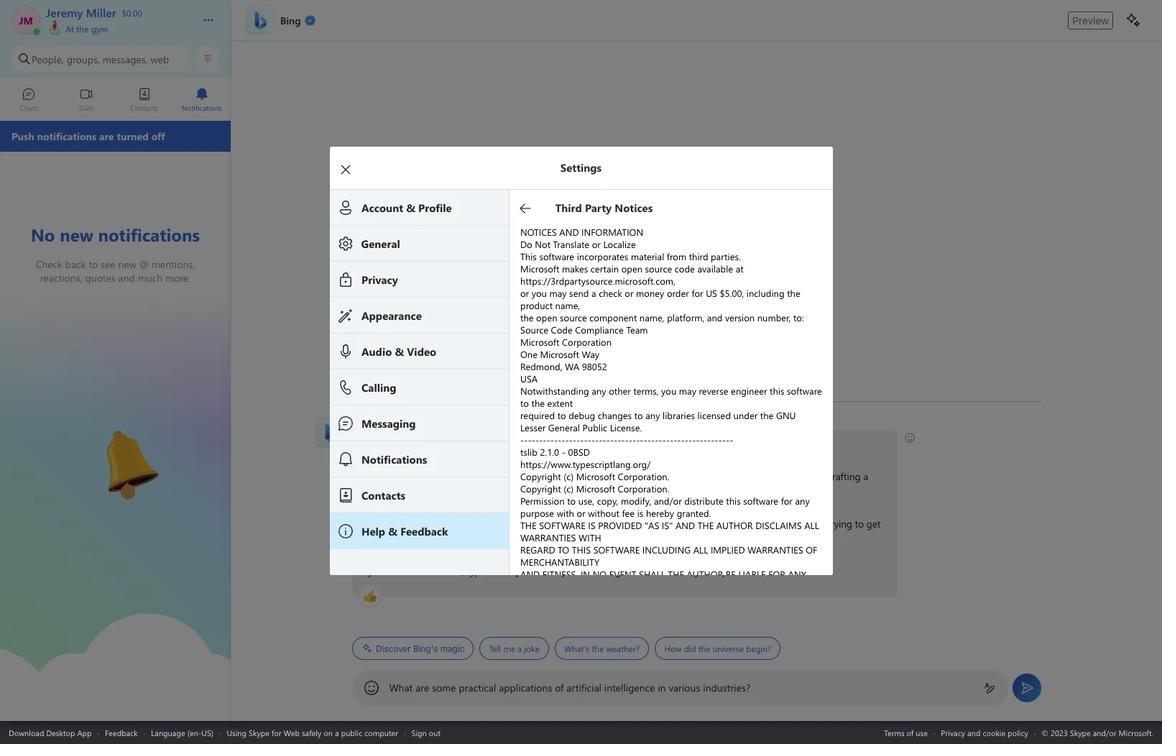 Task type: vqa. For each thing, say whether or not it's contained in the screenshot.
Link.
no



Task type: describe. For each thing, give the bounding box(es) containing it.
1 horizontal spatial you
[[500, 438, 516, 452]]

weird.
[[672, 517, 697, 531]]

bing,
[[352, 418, 371, 429]]

what
[[389, 681, 413, 695]]

terms
[[885, 727, 905, 738]]

hey, this is bing ! how can i help you today?
[[360, 438, 549, 452]]

9:24
[[373, 418, 389, 429]]

might
[[578, 517, 604, 531]]

with
[[614, 485, 632, 499]]

story
[[360, 485, 381, 499]]

me inside button
[[503, 643, 515, 654]]

industries?
[[703, 681, 751, 695]]

did
[[684, 643, 696, 654]]

feedback link
[[105, 727, 138, 738]]

me left 'with' at the right bottom of the page
[[597, 485, 611, 499]]

gym
[[91, 23, 108, 35]]

at
[[764, 517, 772, 531]]

web
[[284, 727, 300, 738]]

itinerary
[[678, 470, 714, 483]]

magic
[[440, 643, 464, 654]]

!
[[428, 438, 431, 452]]

am
[[391, 418, 405, 429]]

2 horizontal spatial you
[[561, 564, 577, 578]]

us)
[[202, 727, 214, 738]]

people, groups, messages, web
[[32, 52, 169, 66]]

mention
[[559, 485, 595, 499]]

policy
[[1008, 727, 1029, 738]]

curious
[[399, 485, 430, 499]]

how inside how did the universe begin? button
[[664, 643, 682, 654]]

your
[[731, 470, 750, 483]]

privacy
[[942, 727, 966, 738]]

1 vertical spatial of
[[555, 681, 564, 695]]

newtopic . and if you want to give me feedback, just report a concern.
[[488, 564, 790, 578]]

discover
[[376, 643, 411, 654]]

on
[[324, 727, 333, 738]]

what's the weather?
[[564, 643, 640, 654]]

bing, 9:24 am
[[352, 418, 405, 429]]

sign
[[412, 727, 427, 738]]

finding
[[504, 470, 534, 483]]

third party notices dialog
[[330, 146, 855, 744]]

to down "vegan"
[[547, 485, 556, 499]]

sign out
[[412, 727, 441, 738]]

to left 'give'
[[604, 564, 613, 578]]

a inside button
[[517, 643, 522, 654]]

language
[[151, 727, 185, 738]]

tell
[[489, 643, 501, 654]]

0 horizontal spatial how
[[433, 438, 453, 452]]

how did the universe begin?
[[664, 643, 771, 654]]

what's the weather? button
[[555, 637, 649, 660]]

public
[[341, 727, 363, 738]]

so
[[438, 517, 448, 531]]

cookie
[[983, 727, 1006, 738]]

2 horizontal spatial of
[[907, 727, 914, 738]]

safely
[[302, 727, 322, 738]]

feedback,
[[652, 564, 693, 578]]

download desktop app
[[9, 727, 92, 738]]

using
[[227, 727, 247, 738]]

me,
[[775, 517, 791, 531]]

what's
[[564, 643, 589, 654]]

0 horizontal spatial for
[[272, 727, 282, 738]]

artificial
[[567, 681, 602, 695]]

intelligence
[[605, 681, 655, 695]]

(smileeyes)
[[551, 437, 598, 451]]

of inside ask me any type of question, like finding vegan restaurants in cambridge, itinerary for your trip to europe or drafting a story for curious kids. in groups, remember to mention me with @bing. i'm an ai preview, so i'm still learning. sometimes i might say something weird. don't get mad at me, i'm just trying to get better! if you want to start over, type
[[433, 470, 442, 483]]

a right on
[[335, 727, 339, 738]]

at the gym
[[63, 23, 108, 35]]

can
[[456, 438, 471, 452]]

like
[[487, 470, 501, 483]]

2 horizontal spatial the
[[698, 643, 710, 654]]

you inside ask me any type of question, like finding vegan restaurants in cambridge, itinerary for your trip to europe or drafting a story for curious kids. in groups, remember to mention me with @bing. i'm an ai preview, so i'm still learning. sometimes i might say something weird. don't get mad at me, i'm just trying to get better! if you want to start over, type
[[368, 564, 384, 578]]

skype
[[249, 727, 270, 738]]

people, groups, messages, web button
[[12, 46, 191, 72]]

are
[[416, 681, 430, 695]]

out
[[429, 727, 441, 738]]

applications
[[499, 681, 552, 695]]

2 want from the left
[[580, 564, 601, 578]]

sign out link
[[412, 727, 441, 738]]

practical
[[459, 681, 496, 695]]

trying
[[827, 517, 852, 531]]

universe
[[713, 643, 744, 654]]

language (en-us) link
[[151, 727, 214, 738]]



Task type: locate. For each thing, give the bounding box(es) containing it.
preview,
[[400, 517, 435, 531]]

0 horizontal spatial in
[[615, 470, 623, 483]]

over,
[[444, 564, 464, 578]]

0 horizontal spatial just
[[696, 564, 711, 578]]

a left joke
[[517, 643, 522, 654]]

just left trying
[[809, 517, 824, 531]]

0 vertical spatial just
[[809, 517, 824, 531]]

ask me any type of question, like finding vegan restaurants in cambridge, itinerary for your trip to europe or drafting a story for curious kids. in groups, remember to mention me with @bing. i'm an ai preview, so i'm still learning. sometimes i might say something weird. don't get mad at me, i'm just trying to get better! if you want to start over, type
[[360, 470, 883, 578]]

0 vertical spatial i
[[473, 438, 476, 452]]

0 horizontal spatial type
[[412, 470, 431, 483]]

using skype for web safely on a public computer
[[227, 727, 398, 738]]

if
[[554, 564, 559, 578]]

report
[[714, 564, 741, 578]]

terms of use link
[[885, 727, 928, 738]]

Type a message text field
[[389, 681, 973, 695]]

get
[[725, 517, 740, 531], [867, 517, 881, 531]]

ask
[[360, 470, 375, 483]]

0 horizontal spatial want
[[387, 564, 408, 578]]

3 i'm from the left
[[793, 517, 807, 531]]

what are some practical applications of artificial intelligence in various industries?
[[389, 681, 751, 695]]

1 vertical spatial in
[[658, 681, 666, 695]]

today?
[[518, 438, 547, 452]]

the for at
[[76, 23, 89, 35]]

(en-
[[187, 727, 202, 738]]

0 vertical spatial how
[[433, 438, 453, 452]]

1 horizontal spatial for
[[384, 485, 396, 499]]

the right what's
[[592, 643, 604, 654]]

a right drafting
[[863, 470, 868, 483]]

question,
[[445, 470, 484, 483]]

privacy and cookie policy
[[942, 727, 1029, 738]]

a inside ask me any type of question, like finding vegan restaurants in cambridge, itinerary for your trip to europe or drafting a story for curious kids. in groups, remember to mention me with @bing. i'm an ai preview, so i'm still learning. sometimes i might say something weird. don't get mad at me, i'm just trying to get better! if you want to start over, type
[[863, 470, 868, 483]]

me right tell at the bottom left of the page
[[503, 643, 515, 654]]

i right can
[[473, 438, 476, 452]]

2 vertical spatial for
[[272, 727, 282, 738]]

how did the universe begin? button
[[655, 637, 781, 660]]

me left any
[[378, 470, 391, 483]]

vegan
[[537, 470, 563, 483]]

you right if at left bottom
[[368, 564, 384, 578]]

0 horizontal spatial you
[[368, 564, 384, 578]]

at
[[66, 23, 74, 35]]

desktop
[[46, 727, 75, 738]]

2 vertical spatial of
[[907, 727, 914, 738]]

i'm right so
[[450, 517, 464, 531]]

of left the "artificial"
[[555, 681, 564, 695]]

1 horizontal spatial how
[[664, 643, 682, 654]]

messages,
[[103, 52, 148, 66]]

ai
[[389, 517, 398, 531]]

help
[[478, 438, 497, 452]]

(openhands)
[[791, 564, 845, 577]]

bell
[[72, 425, 91, 440]]

something
[[623, 517, 669, 531]]

the right "did"
[[698, 643, 710, 654]]

drafting
[[827, 470, 861, 483]]

tell me a joke button
[[480, 637, 549, 660]]

for
[[716, 470, 728, 483], [384, 485, 396, 499], [272, 727, 282, 738]]

some
[[432, 681, 456, 695]]

download
[[9, 727, 44, 738]]

1 i'm from the left
[[360, 517, 373, 531]]

app
[[77, 727, 92, 738]]

1 horizontal spatial want
[[580, 564, 601, 578]]

you right 'if'
[[561, 564, 577, 578]]

how
[[433, 438, 453, 452], [664, 643, 682, 654]]

1 want from the left
[[387, 564, 408, 578]]

the right at
[[76, 23, 89, 35]]

1 vertical spatial groups,
[[465, 485, 497, 499]]

a
[[863, 470, 868, 483], [743, 564, 748, 578], [517, 643, 522, 654], [335, 727, 339, 738]]

0 vertical spatial for
[[716, 470, 728, 483]]

better!
[[360, 533, 388, 546]]

newtopic
[[488, 564, 529, 578]]

0 vertical spatial type
[[412, 470, 431, 483]]

of
[[433, 470, 442, 483], [555, 681, 564, 695], [907, 727, 914, 738]]

2 horizontal spatial for
[[716, 470, 728, 483]]

2 i'm from the left
[[450, 517, 464, 531]]

0 vertical spatial groups,
[[67, 52, 100, 66]]

bing
[[408, 438, 428, 452]]

1 horizontal spatial groups,
[[465, 485, 497, 499]]

the for what's
[[592, 643, 604, 654]]

using skype for web safely on a public computer link
[[227, 727, 398, 738]]

remember
[[500, 485, 545, 499]]

2 horizontal spatial i'm
[[793, 517, 807, 531]]

0 horizontal spatial i'm
[[360, 517, 373, 531]]

how left "did"
[[664, 643, 682, 654]]

concern.
[[751, 564, 787, 578]]

europe
[[782, 470, 812, 483]]

tell me a joke
[[489, 643, 540, 654]]

trip
[[753, 470, 768, 483]]

get right trying
[[867, 517, 881, 531]]

in up 'with' at the right bottom of the page
[[615, 470, 623, 483]]

type up curious
[[412, 470, 431, 483]]

just
[[809, 517, 824, 531], [696, 564, 711, 578]]

1 horizontal spatial just
[[809, 517, 824, 531]]

of up kids.
[[433, 470, 442, 483]]

say
[[606, 517, 620, 531]]

learning.
[[483, 517, 520, 531]]

terms of use
[[885, 727, 928, 738]]

me right 'give'
[[636, 564, 649, 578]]

.
[[529, 564, 531, 578]]

want inside ask me any type of question, like finding vegan restaurants in cambridge, itinerary for your trip to europe or drafting a story for curious kids. in groups, remember to mention me with @bing. i'm an ai preview, so i'm still learning. sometimes i might say something weird. don't get mad at me, i'm just trying to get better! if you want to start over, type
[[387, 564, 408, 578]]

want left 'give'
[[580, 564, 601, 578]]

for left web
[[272, 727, 282, 738]]

various
[[669, 681, 701, 695]]

groups, inside ask me any type of question, like finding vegan restaurants in cambridge, itinerary for your trip to europe or drafting a story for curious kids. in groups, remember to mention me with @bing. i'm an ai preview, so i'm still learning. sometimes i might say something weird. don't get mad at me, i'm just trying to get better! if you want to start over, type
[[465, 485, 497, 499]]

cambridge,
[[626, 470, 676, 483]]

discover bing's magic
[[376, 643, 464, 654]]

bing's
[[413, 643, 438, 654]]

1 horizontal spatial i'm
[[450, 517, 464, 531]]

1 get from the left
[[725, 517, 740, 531]]

1 horizontal spatial the
[[592, 643, 604, 654]]

mad
[[742, 517, 762, 531]]

get left mad
[[725, 517, 740, 531]]

2 get from the left
[[867, 517, 881, 531]]

joke
[[524, 643, 540, 654]]

want left start
[[387, 564, 408, 578]]

1 horizontal spatial type
[[466, 564, 485, 578]]

i inside ask me any type of question, like finding vegan restaurants in cambridge, itinerary for your trip to europe or drafting a story for curious kids. in groups, remember to mention me with @bing. i'm an ai preview, so i'm still learning. sometimes i might say something weird. don't get mad at me, i'm just trying to get better! if you want to start over, type
[[573, 517, 576, 531]]

0 horizontal spatial of
[[433, 470, 442, 483]]

an
[[376, 517, 386, 531]]

i'm left an
[[360, 517, 373, 531]]

this
[[381, 438, 396, 452]]

privacy and cookie policy link
[[942, 727, 1029, 738]]

is
[[399, 438, 405, 452]]

still
[[466, 517, 481, 531]]

just inside ask me any type of question, like finding vegan restaurants in cambridge, itinerary for your trip to europe or drafting a story for curious kids. in groups, remember to mention me with @bing. i'm an ai preview, so i'm still learning. sometimes i might say something weird. don't get mad at me, i'm just trying to get better! if you want to start over, type
[[809, 517, 824, 531]]

you right help
[[500, 438, 516, 452]]

type right over,
[[466, 564, 485, 578]]

1 vertical spatial for
[[384, 485, 396, 499]]

of left use
[[907, 727, 914, 738]]

just left report
[[696, 564, 711, 578]]

web
[[151, 52, 169, 66]]

any
[[394, 470, 409, 483]]

i left might in the bottom of the page
[[573, 517, 576, 531]]

use
[[916, 727, 928, 738]]

0 vertical spatial in
[[615, 470, 623, 483]]

in left "various"
[[658, 681, 666, 695]]

if
[[360, 564, 365, 578]]

1 vertical spatial just
[[696, 564, 711, 578]]

groups, inside button
[[67, 52, 100, 66]]

i'm right me,
[[793, 517, 807, 531]]

1 horizontal spatial of
[[555, 681, 564, 695]]

0 horizontal spatial i
[[473, 438, 476, 452]]

hey,
[[360, 438, 378, 452]]

to
[[770, 470, 779, 483], [547, 485, 556, 499], [855, 517, 864, 531], [410, 564, 419, 578], [604, 564, 613, 578]]

1 vertical spatial type
[[466, 564, 485, 578]]

0 horizontal spatial get
[[725, 517, 740, 531]]

tab list
[[0, 81, 231, 121]]

0 horizontal spatial the
[[76, 23, 89, 35]]

1 horizontal spatial in
[[658, 681, 666, 695]]

you
[[500, 438, 516, 452], [368, 564, 384, 578], [561, 564, 577, 578]]

how right !
[[433, 438, 453, 452]]

start
[[422, 564, 441, 578]]

1 horizontal spatial i
[[573, 517, 576, 531]]

in
[[454, 485, 462, 499]]

@bing.
[[635, 485, 665, 499]]

to right trip
[[770, 470, 779, 483]]

a right report
[[743, 564, 748, 578]]

groups, down at the gym
[[67, 52, 100, 66]]

for left your
[[716, 470, 728, 483]]

1 vertical spatial how
[[664, 643, 682, 654]]

and
[[968, 727, 981, 738]]

want
[[387, 564, 408, 578], [580, 564, 601, 578]]

for right story
[[384, 485, 396, 499]]

1 vertical spatial i
[[573, 517, 576, 531]]

i'm
[[360, 517, 373, 531], [450, 517, 464, 531], [793, 517, 807, 531]]

groups, down like
[[465, 485, 497, 499]]

0 horizontal spatial groups,
[[67, 52, 100, 66]]

1 horizontal spatial get
[[867, 517, 881, 531]]

download desktop app link
[[9, 727, 92, 738]]

don't
[[700, 517, 723, 531]]

0 vertical spatial of
[[433, 470, 442, 483]]

to right trying
[[855, 517, 864, 531]]

in inside ask me any type of question, like finding vegan restaurants in cambridge, itinerary for your trip to europe or drafting a story for curious kids. in groups, remember to mention me with @bing. i'm an ai preview, so i'm still learning. sometimes i might say something weird. don't get mad at me, i'm just trying to get better! if you want to start over, type
[[615, 470, 623, 483]]

to left start
[[410, 564, 419, 578]]

preview
[[1073, 14, 1110, 26]]



